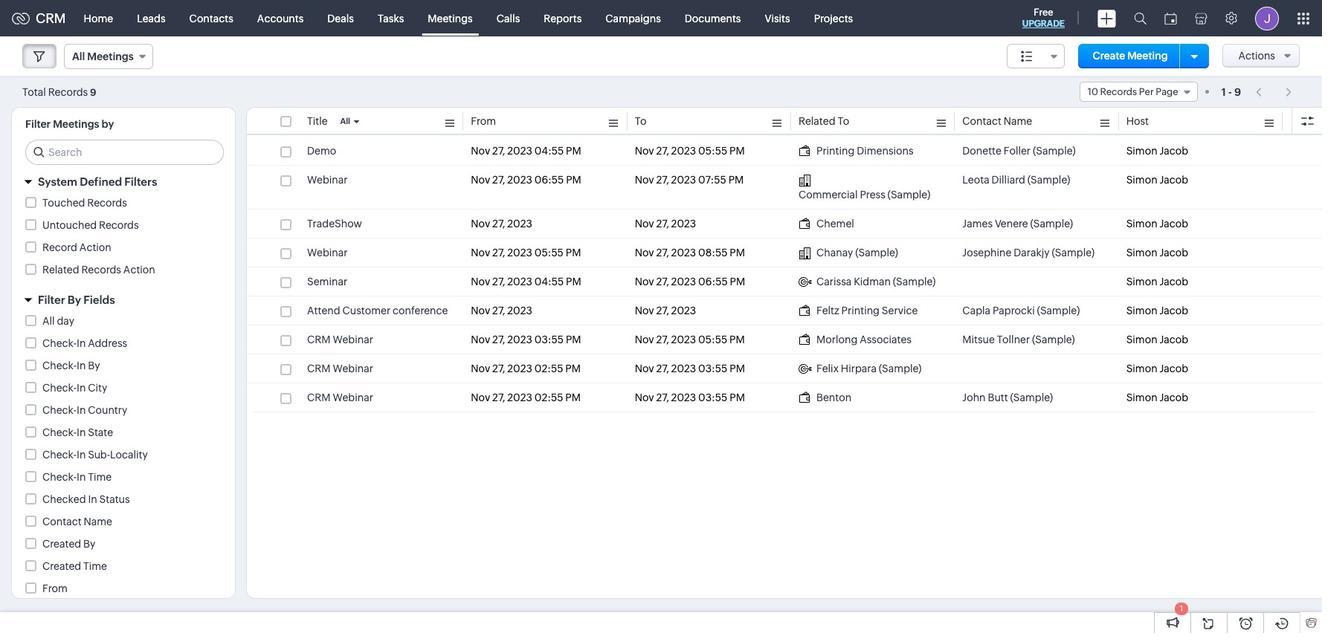 Task type: vqa. For each thing, say whether or not it's contained in the screenshot.


Task type: locate. For each thing, give the bounding box(es) containing it.
4 jacob from the top
[[1160, 247, 1189, 259]]

(sample) right butt
[[1011, 392, 1054, 404]]

None field
[[1007, 44, 1065, 68]]

8 simon jacob from the top
[[1127, 363, 1189, 375]]

3 simon from the top
[[1127, 218, 1158, 230]]

1 horizontal spatial contact
[[963, 115, 1002, 127]]

1 vertical spatial nov 27, 2023 03:55 pm
[[635, 363, 745, 375]]

0 vertical spatial time
[[88, 472, 112, 484]]

1 horizontal spatial action
[[123, 264, 155, 276]]

jacob for donette foller (sample)
[[1160, 145, 1189, 157]]

campaigns link
[[594, 0, 673, 36]]

webinar link down the demo
[[307, 173, 348, 188]]

(sample) right tollner
[[1033, 334, 1076, 346]]

2 nov 27, 2023 02:55 pm from the top
[[471, 392, 581, 404]]

nov 27, 2023 02:55 pm for benton
[[471, 392, 581, 404]]

in left the city
[[77, 382, 86, 394]]

pm
[[566, 145, 582, 157], [730, 145, 745, 157], [566, 174, 582, 186], [729, 174, 744, 186], [566, 247, 581, 259], [730, 247, 746, 259], [566, 276, 582, 288], [730, 276, 746, 288], [566, 334, 582, 346], [730, 334, 745, 346], [566, 363, 581, 375], [730, 363, 745, 375], [566, 392, 581, 404], [730, 392, 745, 404]]

check-in by
[[42, 360, 100, 372]]

9
[[1235, 86, 1242, 98], [90, 87, 96, 98]]

check- for check-in country
[[42, 405, 77, 417]]

0 vertical spatial contact name
[[963, 115, 1033, 127]]

(sample) for james venere (sample)
[[1031, 218, 1074, 230]]

1 crm webinar link from the top
[[307, 333, 373, 347]]

1 vertical spatial contact
[[42, 516, 82, 528]]

1 vertical spatial meetings
[[87, 51, 134, 63]]

1 horizontal spatial 9
[[1235, 86, 1242, 98]]

27,
[[493, 145, 506, 157], [657, 145, 669, 157], [493, 174, 506, 186], [657, 174, 669, 186], [493, 218, 506, 230], [657, 218, 669, 230], [493, 247, 506, 259], [657, 247, 669, 259], [493, 276, 506, 288], [657, 276, 669, 288], [493, 305, 506, 317], [657, 305, 669, 317], [493, 334, 506, 346], [657, 334, 669, 346], [493, 363, 506, 375], [657, 363, 669, 375], [493, 392, 506, 404], [657, 392, 669, 404]]

2 check- from the top
[[42, 360, 77, 372]]

crm for felix hirpara (sample)
[[307, 363, 331, 375]]

03:55
[[535, 334, 564, 346], [699, 363, 728, 375], [699, 392, 728, 404]]

simon jacob for josephine darakjy (sample)
[[1127, 247, 1189, 259]]

(sample) right foller
[[1033, 145, 1076, 157]]

filter by fields button
[[12, 287, 235, 313]]

2 simon jacob from the top
[[1127, 174, 1189, 186]]

2 webinar link from the top
[[307, 246, 348, 260]]

check- down all day
[[42, 338, 77, 350]]

03:55 for benton
[[699, 392, 728, 404]]

1 horizontal spatial all
[[72, 51, 85, 63]]

check- down the check-in city at the left of page
[[42, 405, 77, 417]]

printing down related to at the right
[[817, 145, 855, 157]]

related to
[[799, 115, 850, 127]]

0 vertical spatial related
[[799, 115, 836, 127]]

(sample) inside 'link'
[[879, 363, 922, 375]]

(sample)
[[1033, 145, 1076, 157], [1028, 174, 1071, 186], [888, 189, 931, 201], [1031, 218, 1074, 230], [856, 247, 899, 259], [1052, 247, 1095, 259], [893, 276, 936, 288], [1038, 305, 1081, 317], [1033, 334, 1076, 346], [879, 363, 922, 375], [1011, 392, 1054, 404]]

in down check-in address
[[77, 360, 86, 372]]

1 vertical spatial 04:55
[[535, 276, 564, 288]]

check- for check-in by
[[42, 360, 77, 372]]

in left state
[[77, 427, 86, 439]]

records up fields at the left of page
[[81, 264, 121, 276]]

4 check- from the top
[[42, 405, 77, 417]]

3 crm webinar from the top
[[307, 392, 373, 404]]

carissa
[[817, 276, 852, 288]]

in for time
[[77, 472, 86, 484]]

1 horizontal spatial name
[[1004, 115, 1033, 127]]

0 horizontal spatial 06:55
[[535, 174, 564, 186]]

records right 10
[[1101, 86, 1138, 97]]

3 jacob from the top
[[1160, 218, 1189, 230]]

per
[[1140, 86, 1155, 97]]

(sample) up darakjy
[[1031, 218, 1074, 230]]

contact name up donette
[[963, 115, 1033, 127]]

all inside field
[[72, 51, 85, 63]]

1 jacob from the top
[[1160, 145, 1189, 157]]

2 vertical spatial crm webinar link
[[307, 391, 373, 406]]

leota
[[963, 174, 990, 186]]

2 created from the top
[[42, 561, 81, 573]]

0 vertical spatial webinar link
[[307, 173, 348, 188]]

0 vertical spatial created
[[42, 539, 81, 551]]

1 vertical spatial 02:55
[[535, 392, 564, 404]]

records down defined
[[87, 197, 127, 209]]

1 vertical spatial printing
[[842, 305, 880, 317]]

2 jacob from the top
[[1160, 174, 1189, 186]]

contact up donette
[[963, 115, 1002, 127]]

filter up all day
[[38, 294, 65, 307]]

meetings left by
[[53, 118, 99, 130]]

nov 27, 2023 06:55 pm
[[471, 174, 582, 186], [635, 276, 746, 288]]

records up filter meetings by in the top of the page
[[48, 86, 88, 98]]

03:55 for felix hirpara (sample)
[[699, 363, 728, 375]]

2 04:55 from the top
[[535, 276, 564, 288]]

by inside dropdown button
[[68, 294, 81, 307]]

0 vertical spatial from
[[471, 115, 496, 127]]

crm webinar link for felix
[[307, 362, 373, 377]]

0 vertical spatial 05:55
[[699, 145, 728, 157]]

1 horizontal spatial related
[[799, 115, 836, 127]]

1 vertical spatial related
[[42, 264, 79, 276]]

0 horizontal spatial related
[[42, 264, 79, 276]]

meeting
[[1128, 50, 1169, 62]]

1 vertical spatial time
[[83, 561, 107, 573]]

1 vertical spatial nov 27, 2023 02:55 pm
[[471, 392, 581, 404]]

webinar link up "seminar"
[[307, 246, 348, 260]]

contact name up created by
[[42, 516, 112, 528]]

feltz printing service
[[817, 305, 918, 317]]

leota dilliard (sample) link
[[963, 173, 1071, 188]]

foller
[[1004, 145, 1031, 157]]

2 vertical spatial crm webinar
[[307, 392, 373, 404]]

john
[[963, 392, 986, 404]]

1 horizontal spatial 1
[[1222, 86, 1227, 98]]

1 for 1 - 9
[[1222, 86, 1227, 98]]

country
[[88, 405, 127, 417]]

meetings down home
[[87, 51, 134, 63]]

0 horizontal spatial all
[[42, 315, 55, 327]]

untouched records
[[42, 220, 139, 231]]

documents link
[[673, 0, 753, 36]]

2 crm webinar link from the top
[[307, 362, 373, 377]]

1 check- from the top
[[42, 338, 77, 350]]

(sample) right press
[[888, 189, 931, 201]]

create menu image
[[1098, 9, 1117, 27]]

crm
[[36, 10, 66, 26], [307, 334, 331, 346], [307, 363, 331, 375], [307, 392, 331, 404]]

6 simon jacob from the top
[[1127, 305, 1189, 317]]

name up foller
[[1004, 115, 1033, 127]]

untouched
[[42, 220, 97, 231]]

2 vertical spatial 05:55
[[699, 334, 728, 346]]

related for related to
[[799, 115, 836, 127]]

fields
[[84, 294, 115, 307]]

1 to from the left
[[635, 115, 647, 127]]

crm webinar link for morlong
[[307, 333, 373, 347]]

simon for john butt (sample)
[[1127, 392, 1158, 404]]

mitsue tollner (sample)
[[963, 334, 1076, 346]]

4 simon from the top
[[1127, 247, 1158, 259]]

0 horizontal spatial contact name
[[42, 516, 112, 528]]

2 crm webinar from the top
[[307, 363, 373, 375]]

1 nov 27, 2023 04:55 pm from the top
[[471, 145, 582, 157]]

contact down checked
[[42, 516, 82, 528]]

all left day
[[42, 315, 55, 327]]

check- down check-in country
[[42, 427, 77, 439]]

name down checked in status at the left of the page
[[84, 516, 112, 528]]

tradeshow link
[[307, 217, 362, 231]]

meetings for all meetings
[[87, 51, 134, 63]]

0 vertical spatial all
[[72, 51, 85, 63]]

navigation
[[1249, 81, 1301, 103]]

mitsue tollner (sample) link
[[963, 333, 1076, 347]]

0 vertical spatial 04:55
[[535, 145, 564, 157]]

5 check- from the top
[[42, 427, 77, 439]]

1 simon jacob from the top
[[1127, 145, 1189, 157]]

check-in state
[[42, 427, 113, 439]]

touched
[[42, 197, 85, 209]]

profile element
[[1247, 0, 1289, 36]]

simon jacob for leota dilliard (sample)
[[1127, 174, 1189, 186]]

by for filter
[[68, 294, 81, 307]]

nov 27, 2023 05:55 pm for nov 27, 2023 04:55 pm
[[635, 145, 745, 157]]

jacob for capla paprocki (sample)
[[1160, 305, 1189, 317]]

2 vertical spatial nov 27, 2023 05:55 pm
[[635, 334, 745, 346]]

system defined filters
[[38, 176, 157, 188]]

(sample) right dilliard
[[1028, 174, 1071, 186]]

7 jacob from the top
[[1160, 334, 1189, 346]]

webinar for morlong associates
[[333, 334, 373, 346]]

chanay (sample)
[[817, 247, 899, 259]]

related down record
[[42, 264, 79, 276]]

1 horizontal spatial to
[[838, 115, 850, 127]]

0 vertical spatial nov 27, 2023 04:55 pm
[[471, 145, 582, 157]]

conference
[[393, 305, 448, 317]]

0 vertical spatial action
[[79, 242, 111, 254]]

meetings
[[428, 12, 473, 24], [87, 51, 134, 63], [53, 118, 99, 130]]

0 vertical spatial 06:55
[[535, 174, 564, 186]]

created for created by
[[42, 539, 81, 551]]

(sample) right the paprocki at the right of page
[[1038, 305, 1081, 317]]

leads
[[137, 12, 166, 24]]

checked in status
[[42, 494, 130, 506]]

2 vertical spatial by
[[83, 539, 95, 551]]

commercial press (sample)
[[799, 189, 931, 201]]

7 simon jacob from the top
[[1127, 334, 1189, 346]]

9 jacob from the top
[[1160, 392, 1189, 404]]

jacob for mitsue tollner (sample)
[[1160, 334, 1189, 346]]

total records 9
[[22, 86, 96, 98]]

in up checked in status at the left of the page
[[77, 472, 86, 484]]

5 simon jacob from the top
[[1127, 276, 1189, 288]]

action up related records action
[[79, 242, 111, 254]]

1 horizontal spatial 06:55
[[699, 276, 728, 288]]

josephine
[[963, 247, 1012, 259]]

search element
[[1126, 0, 1156, 36]]

defined
[[80, 176, 122, 188]]

simon jacob for james venere (sample)
[[1127, 218, 1189, 230]]

all for all
[[340, 117, 351, 126]]

records for total
[[48, 86, 88, 98]]

2 vertical spatial nov 27, 2023 03:55 pm
[[635, 392, 745, 404]]

check- for check-in state
[[42, 427, 77, 439]]

1 created from the top
[[42, 539, 81, 551]]

nov 27, 2023 05:55 pm
[[635, 145, 745, 157], [471, 247, 581, 259], [635, 334, 745, 346]]

6 check- from the top
[[42, 449, 77, 461]]

in
[[77, 338, 86, 350], [77, 360, 86, 372], [77, 382, 86, 394], [77, 405, 86, 417], [77, 427, 86, 439], [77, 449, 86, 461], [77, 472, 86, 484], [88, 494, 97, 506]]

home
[[84, 12, 113, 24]]

crm webinar for morlong
[[307, 334, 373, 346]]

0 horizontal spatial 1
[[1181, 605, 1184, 614]]

0 vertical spatial 03:55
[[535, 334, 564, 346]]

2 simon from the top
[[1127, 174, 1158, 186]]

check-in time
[[42, 472, 112, 484]]

(sample) down associates
[[879, 363, 922, 375]]

simon
[[1127, 145, 1158, 157], [1127, 174, 1158, 186], [1127, 218, 1158, 230], [1127, 247, 1158, 259], [1127, 276, 1158, 288], [1127, 305, 1158, 317], [1127, 334, 1158, 346], [1127, 363, 1158, 375], [1127, 392, 1158, 404]]

(sample) for donette foller (sample)
[[1033, 145, 1076, 157]]

4 simon jacob from the top
[[1127, 247, 1189, 259]]

row group
[[247, 137, 1323, 413]]

nov 27, 2023
[[471, 218, 533, 230], [635, 218, 697, 230], [471, 305, 533, 317], [635, 305, 697, 317]]

1 vertical spatial name
[[84, 516, 112, 528]]

2 vertical spatial 03:55
[[699, 392, 728, 404]]

2 vertical spatial all
[[42, 315, 55, 327]]

check- for check-in address
[[42, 338, 77, 350]]

1 webinar link from the top
[[307, 173, 348, 188]]

records
[[48, 86, 88, 98], [1101, 86, 1138, 97], [87, 197, 127, 209], [99, 220, 139, 231], [81, 264, 121, 276]]

check- down check-in by
[[42, 382, 77, 394]]

6 jacob from the top
[[1160, 305, 1189, 317]]

0 vertical spatial name
[[1004, 115, 1033, 127]]

1 nov 27, 2023 02:55 pm from the top
[[471, 363, 581, 375]]

check-in country
[[42, 405, 127, 417]]

contact
[[963, 115, 1002, 127], [42, 516, 82, 528]]

3 check- from the top
[[42, 382, 77, 394]]

records down touched records
[[99, 220, 139, 231]]

in left status
[[88, 494, 97, 506]]

simon for james venere (sample)
[[1127, 218, 1158, 230]]

meetings inside field
[[87, 51, 134, 63]]

in up check-in state
[[77, 405, 86, 417]]

crm for morlong associates
[[307, 334, 331, 346]]

felix hirpara (sample) link
[[799, 362, 922, 377]]

records for 10
[[1101, 86, 1138, 97]]

jacob for leota dilliard (sample)
[[1160, 174, 1189, 186]]

action up filter by fields dropdown button
[[123, 264, 155, 276]]

crm webinar link
[[307, 333, 373, 347], [307, 362, 373, 377], [307, 391, 373, 406]]

9 inside total records 9
[[90, 87, 96, 98]]

jacob for james venere (sample)
[[1160, 218, 1189, 230]]

check- up the check-in time
[[42, 449, 77, 461]]

9 simon from the top
[[1127, 392, 1158, 404]]

printing up morlong associates on the right bottom of the page
[[842, 305, 880, 317]]

nov
[[471, 145, 491, 157], [635, 145, 655, 157], [471, 174, 491, 186], [635, 174, 655, 186], [471, 218, 491, 230], [635, 218, 655, 230], [471, 247, 491, 259], [635, 247, 655, 259], [471, 276, 491, 288], [635, 276, 655, 288], [471, 305, 491, 317], [635, 305, 655, 317], [471, 334, 491, 346], [635, 334, 655, 346], [471, 363, 491, 375], [635, 363, 655, 375], [471, 392, 491, 404], [635, 392, 655, 404]]

7 simon from the top
[[1127, 334, 1158, 346]]

1 vertical spatial crm webinar
[[307, 363, 373, 375]]

6 simon from the top
[[1127, 305, 1158, 317]]

(sample) for felix hirpara (sample)
[[879, 363, 922, 375]]

time down created by
[[83, 561, 107, 573]]

(sample) up service
[[893, 276, 936, 288]]

webinar for felix hirpara (sample)
[[333, 363, 373, 375]]

1 vertical spatial 03:55
[[699, 363, 728, 375]]

nov 27, 2023 04:55 pm
[[471, 145, 582, 157], [471, 276, 582, 288]]

by for created
[[83, 539, 95, 551]]

simon jacob
[[1127, 145, 1189, 157], [1127, 174, 1189, 186], [1127, 218, 1189, 230], [1127, 247, 1189, 259], [1127, 276, 1189, 288], [1127, 305, 1189, 317], [1127, 334, 1189, 346], [1127, 363, 1189, 375], [1127, 392, 1189, 404]]

touched records
[[42, 197, 127, 209]]

status
[[99, 494, 130, 506]]

9 for 1 - 9
[[1235, 86, 1242, 98]]

0 vertical spatial 02:55
[[535, 363, 564, 375]]

9 for total records 9
[[90, 87, 96, 98]]

1 vertical spatial 1
[[1181, 605, 1184, 614]]

9 down all meetings
[[90, 87, 96, 98]]

action
[[79, 242, 111, 254], [123, 264, 155, 276]]

in up check-in by
[[77, 338, 86, 350]]

meetings for filter meetings by
[[53, 118, 99, 130]]

name
[[1004, 115, 1033, 127], [84, 516, 112, 528]]

carissa kidman (sample) link
[[799, 275, 936, 289]]

1 vertical spatial contact name
[[42, 516, 112, 528]]

by up created time
[[83, 539, 95, 551]]

0 vertical spatial nov 27, 2023 02:55 pm
[[471, 363, 581, 375]]

related up the printing dimensions link
[[799, 115, 836, 127]]

1 vertical spatial 06:55
[[699, 276, 728, 288]]

address
[[88, 338, 127, 350]]

1 vertical spatial from
[[42, 583, 68, 595]]

3 crm webinar link from the top
[[307, 391, 373, 406]]

1 crm webinar from the top
[[307, 334, 373, 346]]

filter
[[25, 118, 51, 130], [38, 294, 65, 307]]

hirpara
[[841, 363, 877, 375]]

0 horizontal spatial 9
[[90, 87, 96, 98]]

morlong associates
[[817, 334, 912, 346]]

created for created time
[[42, 561, 81, 573]]

10 records per page
[[1088, 86, 1179, 97]]

demo
[[307, 145, 336, 157]]

mitsue
[[963, 334, 996, 346]]

by up the city
[[88, 360, 100, 372]]

filter for filter by fields
[[38, 294, 65, 307]]

2 nov 27, 2023 04:55 pm from the top
[[471, 276, 582, 288]]

5 simon from the top
[[1127, 276, 1158, 288]]

7 check- from the top
[[42, 472, 77, 484]]

records inside field
[[1101, 86, 1138, 97]]

to
[[635, 115, 647, 127], [838, 115, 850, 127]]

0 vertical spatial by
[[68, 294, 81, 307]]

time down sub-
[[88, 472, 112, 484]]

simon for leota dilliard (sample)
[[1127, 174, 1158, 186]]

1 vertical spatial created
[[42, 561, 81, 573]]

0 vertical spatial crm webinar link
[[307, 333, 373, 347]]

9 right "-"
[[1235, 86, 1242, 98]]

1 vertical spatial filter
[[38, 294, 65, 307]]

meetings left calls link
[[428, 12, 473, 24]]

1 vertical spatial crm webinar link
[[307, 362, 373, 377]]

check- up the check-in city at the left of page
[[42, 360, 77, 372]]

in for status
[[88, 494, 97, 506]]

2 02:55 from the top
[[535, 392, 564, 404]]

simon jacob for mitsue tollner (sample)
[[1127, 334, 1189, 346]]

8 simon from the top
[[1127, 363, 1158, 375]]

9 simon jacob from the top
[[1127, 392, 1189, 404]]

jacob for john butt (sample)
[[1160, 392, 1189, 404]]

1 vertical spatial webinar link
[[307, 246, 348, 260]]

system
[[38, 176, 77, 188]]

filter down total
[[25, 118, 51, 130]]

0 vertical spatial filter
[[25, 118, 51, 130]]

tasks
[[378, 12, 404, 24]]

capla paprocki (sample)
[[963, 305, 1081, 317]]

2 horizontal spatial all
[[340, 117, 351, 126]]

in left sub-
[[77, 449, 86, 461]]

3 simon jacob from the top
[[1127, 218, 1189, 230]]

simon for josephine darakjy (sample)
[[1127, 247, 1158, 259]]

reports
[[544, 12, 582, 24]]

1 horizontal spatial from
[[471, 115, 496, 127]]

(sample) right darakjy
[[1052, 247, 1095, 259]]

0 horizontal spatial nov 27, 2023 06:55 pm
[[471, 174, 582, 186]]

butt
[[988, 392, 1009, 404]]

0 horizontal spatial to
[[635, 115, 647, 127]]

by up day
[[68, 294, 81, 307]]

0 vertical spatial crm webinar
[[307, 334, 373, 346]]

printing dimensions
[[817, 145, 914, 157]]

1 04:55 from the top
[[535, 145, 564, 157]]

0 vertical spatial nov 27, 2023 05:55 pm
[[635, 145, 745, 157]]

felix
[[817, 363, 839, 375]]

created up created time
[[42, 539, 81, 551]]

2 vertical spatial meetings
[[53, 118, 99, 130]]

1 vertical spatial nov 27, 2023 06:55 pm
[[635, 276, 746, 288]]

1 simon from the top
[[1127, 145, 1158, 157]]

sub-
[[88, 449, 110, 461]]

filter for filter meetings by
[[25, 118, 51, 130]]

filter inside filter by fields dropdown button
[[38, 294, 65, 307]]

0 vertical spatial 1
[[1222, 86, 1227, 98]]

simon jacob for john butt (sample)
[[1127, 392, 1189, 404]]

0 horizontal spatial contact
[[42, 516, 82, 528]]

documents
[[685, 12, 741, 24]]

created down created by
[[42, 561, 81, 573]]

jacob for josephine darakjy (sample)
[[1160, 247, 1189, 259]]

1 vertical spatial nov 27, 2023 04:55 pm
[[471, 276, 582, 288]]

08:55
[[699, 247, 728, 259]]

1 02:55 from the top
[[535, 363, 564, 375]]

0 horizontal spatial action
[[79, 242, 111, 254]]

chemel
[[817, 218, 855, 230]]

05:55 for nov 27, 2023 04:55 pm
[[699, 145, 728, 157]]

all right the title
[[340, 117, 351, 126]]

check- up checked
[[42, 472, 77, 484]]

1 vertical spatial all
[[340, 117, 351, 126]]

all up total records 9
[[72, 51, 85, 63]]



Task type: describe. For each thing, give the bounding box(es) containing it.
tradeshow
[[307, 218, 362, 230]]

nov 27, 2023 03:55 pm for felix hirpara (sample)
[[635, 363, 745, 375]]

visits link
[[753, 0, 803, 36]]

paprocki
[[993, 305, 1036, 317]]

04:55 for nov 27, 2023 05:55 pm
[[535, 145, 564, 157]]

home link
[[72, 0, 125, 36]]

5 jacob from the top
[[1160, 276, 1189, 288]]

2 to from the left
[[838, 115, 850, 127]]

morlong
[[817, 334, 858, 346]]

-
[[1229, 86, 1233, 98]]

created by
[[42, 539, 95, 551]]

(sample) for carissa kidman (sample)
[[893, 276, 936, 288]]

10 Records Per Page field
[[1080, 82, 1198, 102]]

record action
[[42, 242, 111, 254]]

venere
[[996, 218, 1029, 230]]

dimensions
[[857, 145, 914, 157]]

in for sub-
[[77, 449, 86, 461]]

0 vertical spatial nov 27, 2023 03:55 pm
[[471, 334, 582, 346]]

07:55
[[699, 174, 727, 186]]

related records action
[[42, 264, 155, 276]]

check- for check-in sub-locality
[[42, 449, 77, 461]]

attend customer conference
[[307, 305, 448, 317]]

records for related
[[81, 264, 121, 276]]

(sample) for josephine darakjy (sample)
[[1052, 247, 1095, 259]]

accounts
[[257, 12, 304, 24]]

accounts link
[[245, 0, 316, 36]]

press
[[860, 189, 886, 201]]

john butt (sample)
[[963, 392, 1054, 404]]

All Meetings field
[[64, 44, 153, 69]]

contacts link
[[178, 0, 245, 36]]

(sample) for capla paprocki (sample)
[[1038, 305, 1081, 317]]

printing dimensions link
[[799, 144, 914, 158]]

05:55 for nov 27, 2023 03:55 pm
[[699, 334, 728, 346]]

attend customer conference link
[[307, 304, 448, 318]]

1 vertical spatial action
[[123, 264, 155, 276]]

(sample) for commercial press (sample)
[[888, 189, 931, 201]]

nov 27, 2023 05:55 pm for nov 27, 2023 03:55 pm
[[635, 334, 745, 346]]

donette foller (sample) link
[[963, 144, 1076, 158]]

deals link
[[316, 0, 366, 36]]

projects link
[[803, 0, 866, 36]]

1 horizontal spatial contact name
[[963, 115, 1033, 127]]

filter by fields
[[38, 294, 115, 307]]

(sample) for leota dilliard (sample)
[[1028, 174, 1071, 186]]

records for untouched
[[99, 220, 139, 231]]

total
[[22, 86, 46, 98]]

customer
[[343, 305, 391, 317]]

logo image
[[12, 12, 30, 24]]

dilliard
[[992, 174, 1026, 186]]

1 vertical spatial by
[[88, 360, 100, 372]]

feltz
[[817, 305, 840, 317]]

nov 27, 2023 08:55 pm
[[635, 247, 746, 259]]

row group containing demo
[[247, 137, 1323, 413]]

02:55 for felix hirpara (sample)
[[535, 363, 564, 375]]

calls link
[[485, 0, 532, 36]]

04:55 for nov 27, 2023 06:55 pm
[[535, 276, 564, 288]]

nov 27, 2023 02:55 pm for felix hirpara (sample)
[[471, 363, 581, 375]]

search image
[[1135, 12, 1147, 25]]

10
[[1088, 86, 1099, 97]]

josephine darakjy (sample) link
[[963, 246, 1095, 260]]

0 horizontal spatial from
[[42, 583, 68, 595]]

system defined filters button
[[12, 169, 235, 195]]

(sample) for mitsue tollner (sample)
[[1033, 334, 1076, 346]]

simon jacob for donette foller (sample)
[[1127, 145, 1189, 157]]

free upgrade
[[1023, 7, 1066, 29]]

calls
[[497, 12, 520, 24]]

8 jacob from the top
[[1160, 363, 1189, 375]]

filter meetings by
[[25, 118, 114, 130]]

commercial
[[799, 189, 858, 201]]

records for touched
[[87, 197, 127, 209]]

seminar link
[[307, 275, 348, 289]]

service
[[882, 305, 918, 317]]

size image
[[1021, 50, 1033, 63]]

profile image
[[1256, 6, 1280, 30]]

check-in sub-locality
[[42, 449, 148, 461]]

1 vertical spatial 05:55
[[535, 247, 564, 259]]

(sample) up carissa kidman (sample) at the right top
[[856, 247, 899, 259]]

tasks link
[[366, 0, 416, 36]]

attend
[[307, 305, 341, 317]]

chemel link
[[799, 217, 855, 231]]

create meeting button
[[1079, 44, 1184, 68]]

donette
[[963, 145, 1002, 157]]

related for related records action
[[42, 264, 79, 276]]

1 vertical spatial nov 27, 2023 05:55 pm
[[471, 247, 581, 259]]

nov 27, 2023 04:55 pm for nov 27, 2023 06:55 pm
[[471, 276, 582, 288]]

state
[[88, 427, 113, 439]]

calendar image
[[1165, 12, 1178, 24]]

create meeting
[[1093, 50, 1169, 62]]

leads link
[[125, 0, 178, 36]]

chanay
[[817, 247, 854, 259]]

in for state
[[77, 427, 86, 439]]

crm for benton
[[307, 392, 331, 404]]

morlong associates link
[[799, 333, 912, 347]]

0 vertical spatial contact
[[963, 115, 1002, 127]]

02:55 for benton
[[535, 392, 564, 404]]

associates
[[860, 334, 912, 346]]

kidman
[[854, 276, 891, 288]]

james venere (sample)
[[963, 218, 1074, 230]]

simon for capla paprocki (sample)
[[1127, 305, 1158, 317]]

create
[[1093, 50, 1126, 62]]

check-in address
[[42, 338, 127, 350]]

webinar link for nov 27, 2023 06:55 pm
[[307, 173, 348, 188]]

upgrade
[[1023, 19, 1066, 29]]

0 vertical spatial meetings
[[428, 12, 473, 24]]

all meetings
[[72, 51, 134, 63]]

0 horizontal spatial name
[[84, 516, 112, 528]]

nov 27, 2023 07:55 pm
[[635, 174, 744, 186]]

created time
[[42, 561, 107, 573]]

host
[[1127, 115, 1150, 127]]

actions
[[1239, 50, 1276, 62]]

in for by
[[77, 360, 86, 372]]

city
[[88, 382, 107, 394]]

felix hirpara (sample)
[[817, 363, 922, 375]]

1 for 1
[[1181, 605, 1184, 614]]

(sample) for john butt (sample)
[[1011, 392, 1054, 404]]

webinar for benton
[[333, 392, 373, 404]]

check- for check-in city
[[42, 382, 77, 394]]

webinar link for nov 27, 2023 05:55 pm
[[307, 246, 348, 260]]

crm link
[[12, 10, 66, 26]]

0 vertical spatial printing
[[817, 145, 855, 157]]

1 horizontal spatial nov 27, 2023 06:55 pm
[[635, 276, 746, 288]]

simon for mitsue tollner (sample)
[[1127, 334, 1158, 346]]

all for all day
[[42, 315, 55, 327]]

1 - 9
[[1222, 86, 1242, 98]]

simon jacob for capla paprocki (sample)
[[1127, 305, 1189, 317]]

demo link
[[307, 144, 336, 158]]

commercial press (sample) link
[[799, 173, 948, 202]]

by
[[102, 118, 114, 130]]

simon for donette foller (sample)
[[1127, 145, 1158, 157]]

james
[[963, 218, 993, 230]]

all for all meetings
[[72, 51, 85, 63]]

meetings link
[[416, 0, 485, 36]]

checked
[[42, 494, 86, 506]]

in for city
[[77, 382, 86, 394]]

create menu element
[[1089, 0, 1126, 36]]

benton link
[[799, 391, 852, 406]]

john butt (sample) link
[[963, 391, 1054, 406]]

crm webinar for felix
[[307, 363, 373, 375]]

0 vertical spatial nov 27, 2023 06:55 pm
[[471, 174, 582, 186]]

in for country
[[77, 405, 86, 417]]

reports link
[[532, 0, 594, 36]]

campaigns
[[606, 12, 661, 24]]

check- for check-in time
[[42, 472, 77, 484]]

Search text field
[[26, 141, 223, 164]]

nov 27, 2023 04:55 pm for nov 27, 2023 05:55 pm
[[471, 145, 582, 157]]

nov 27, 2023 03:55 pm for benton
[[635, 392, 745, 404]]

in for address
[[77, 338, 86, 350]]



